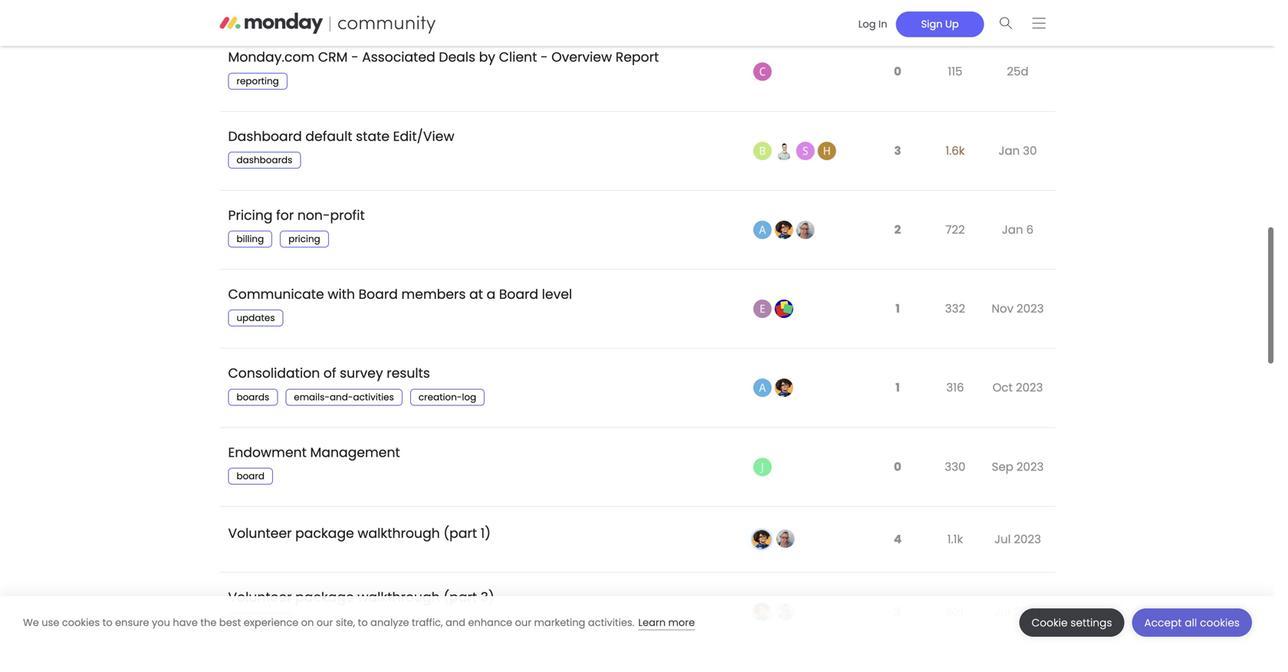 Task type: locate. For each thing, give the bounding box(es) containing it.
1 (part from the top
[[443, 524, 477, 543]]

communicate
[[228, 285, 324, 304]]

0 horizontal spatial cookies
[[62, 616, 100, 630]]

1 anna - original poster image from the top
[[753, 221, 772, 239]]

2 volunteer from the top
[[228, 588, 292, 607]]

1 to from the left
[[102, 616, 112, 630]]

4 button
[[890, 523, 906, 557]]

2 anna - original poster image from the top
[[753, 379, 772, 397]]

volunteer for volunteer package walkthrough (part 3)
[[228, 588, 292, 607]]

0 vertical spatial 1 button
[[892, 292, 904, 326]]

0 button
[[890, 55, 905, 89], [890, 450, 905, 485]]

walkthrough up volunteer package walkthrough (part 3)
[[358, 524, 440, 543]]

dialog
[[0, 597, 1275, 649]]

1 for communicate with board members at a board level
[[896, 301, 900, 317]]

site,
[[336, 616, 355, 630]]

tags list containing updates
[[228, 310, 291, 327]]

0 for monday.com crm - associated deals by client - overview report
[[894, 63, 902, 80]]

0 horizontal spatial to
[[102, 616, 112, 630]]

our right enhance
[[515, 616, 532, 630]]

1 vertical spatial package
[[295, 588, 354, 607]]

2023 inside nov 2023 'link'
[[1017, 301, 1044, 317]]

experience
[[244, 616, 299, 630]]

package up 'on'
[[295, 588, 354, 607]]

1 vertical spatial jan
[[1002, 222, 1023, 238]]

1 walkthrough from the top
[[358, 524, 440, 543]]

we use cookies to ensure you have the best experience on our site, to analyze traffic, and enhance our marketing activities. learn more
[[23, 616, 695, 630]]

anna - original poster image
[[753, 221, 772, 239], [753, 379, 772, 397]]

package inside "link"
[[295, 524, 354, 543]]

0 vertical spatial 0 button
[[890, 55, 905, 89]]

tags list for dashboard
[[228, 152, 309, 169]]

1 horizontal spatial cookies
[[1200, 616, 1240, 630]]

(part
[[443, 524, 477, 543], [443, 588, 477, 607]]

adrienne mccue - most recent poster image
[[796, 221, 815, 239]]

jul 2023 right 621
[[995, 604, 1041, 620]]

0 button left 330
[[890, 450, 905, 485]]

members
[[401, 285, 466, 304]]

volunteer inside "link"
[[228, 524, 292, 543]]

2 0 button from the top
[[890, 450, 905, 485]]

pricing for non-profit
[[228, 206, 365, 225]]

tags list down "survey"
[[228, 389, 492, 406]]

2 2 button from the top
[[891, 595, 905, 630]]

at
[[469, 285, 483, 304]]

0 vertical spatial jul 2023
[[995, 531, 1041, 548]]

adrienne mccue - frequent poster image for 4
[[776, 530, 795, 548]]

2 1 from the top
[[896, 380, 900, 396]]

722
[[946, 222, 965, 238]]

dashboard default state edit/view
[[228, 127, 454, 146]]

0 vertical spatial jan
[[999, 142, 1020, 159]]

0 button down log in button
[[890, 55, 905, 89]]

jasmine hammond - original poster, most recent poster image
[[752, 530, 772, 550], [752, 602, 772, 622]]

4
[[894, 531, 902, 548]]

1
[[896, 301, 900, 317], [896, 380, 900, 396]]

- right crm
[[351, 48, 359, 66]]

endowment management link
[[228, 432, 400, 473]]

sep 2023 link
[[988, 447, 1048, 487]]

profit
[[330, 206, 365, 225]]

2 left 722
[[895, 222, 901, 238]]

reporting
[[237, 75, 279, 87]]

2 0 from the top
[[894, 459, 902, 475]]

1 vertical spatial volunteer
[[228, 588, 292, 607]]

boyan iliev - original poster image
[[753, 142, 772, 160]]

0 vertical spatial jul 2023 link
[[991, 520, 1045, 559]]

2023 right nov at right top
[[1017, 301, 1044, 317]]

cookies right use
[[62, 616, 100, 630]]

all
[[1185, 616, 1197, 630]]

316
[[946, 380, 964, 396]]

volunteer
[[228, 524, 292, 543], [228, 588, 292, 607]]

in
[[879, 17, 887, 31]]

jan 6 link
[[998, 210, 1038, 250]]

best
[[219, 616, 241, 630]]

cookies for use
[[62, 616, 100, 630]]

log in
[[858, 17, 887, 31]]

2 adrienne mccue - frequent poster image from the top
[[776, 602, 795, 621]]

1 jul 2023 from the top
[[995, 531, 1041, 548]]

0 vertical spatial (part
[[443, 524, 477, 543]]

jan left 6
[[1002, 222, 1023, 238]]

crm
[[318, 48, 348, 66]]

1 vertical spatial anna - original poster image
[[753, 379, 772, 397]]

(part inside volunteer package walkthrough (part 1) "link"
[[443, 524, 477, 543]]

jul 2023 link for 1.1k
[[991, 520, 1045, 559]]

management
[[310, 443, 400, 462]]

menu image
[[1033, 17, 1046, 29]]

cookies right all
[[1200, 616, 1240, 630]]

2023 right sep
[[1017, 459, 1044, 475]]

tags list down for
[[228, 231, 336, 248]]

reporting link
[[228, 73, 287, 90]]

1 jasmine hammond - original poster, most recent poster image from the top
[[752, 530, 772, 550]]

1 1 button from the top
[[892, 292, 904, 326]]

walkthrough
[[358, 524, 440, 543], [358, 588, 440, 607]]

volunteer for volunteer package walkthrough (part 1)
[[228, 524, 292, 543]]

sign up
[[921, 17, 959, 31]]

billing link
[[228, 231, 272, 248]]

0 vertical spatial jasmine hammond - original poster, most recent poster image
[[752, 530, 772, 550]]

2 (part from the top
[[443, 588, 477, 607]]

1 vertical spatial 1
[[896, 380, 900, 396]]

2 our from the left
[[515, 616, 532, 630]]

tags list containing board
[[228, 468, 281, 485]]

1.6k
[[946, 142, 965, 159]]

1 vertical spatial jul 2023 link
[[991, 592, 1045, 632]]

25d link
[[1003, 52, 1033, 91]]

2 for volunteer package walkthrough (part 3)
[[895, 604, 901, 620]]

traffic,
[[412, 616, 443, 630]]

2 jul from the top
[[995, 604, 1011, 620]]

3 button
[[890, 134, 905, 168]]

1 horizontal spatial to
[[358, 616, 368, 630]]

pricing
[[288, 233, 320, 245]]

(part up the and
[[443, 588, 477, 607]]

jan for pricing for non-profit
[[1002, 222, 1023, 238]]

2023 inside oct 2023 link
[[1016, 380, 1043, 396]]

and-
[[330, 391, 353, 404]]

115
[[948, 63, 963, 80]]

1 - from the left
[[351, 48, 359, 66]]

cookie settings button
[[1020, 609, 1125, 637]]

tags list left 'on'
[[228, 613, 300, 630]]

jul 2023
[[995, 531, 1041, 548], [995, 604, 1041, 620]]

board right a
[[499, 285, 538, 304]]

ricardo - original poster image
[[753, 300, 772, 318]]

report
[[616, 48, 659, 66]]

1 vertical spatial 2 button
[[891, 595, 905, 630]]

1 button left 332
[[892, 292, 904, 326]]

tags list containing boards
[[228, 389, 492, 406]]

2023
[[1017, 301, 1044, 317], [1016, 380, 1043, 396], [1017, 459, 1044, 475], [1014, 531, 1041, 548], [1014, 604, 1041, 620]]

(part left 1) on the left of page
[[443, 524, 477, 543]]

1 vertical spatial jasmine hammond - original poster, most recent poster image
[[752, 602, 772, 622]]

3
[[894, 142, 901, 159]]

2023 right oct on the right bottom of the page
[[1016, 380, 1043, 396]]

jul 2023 right 1.1k
[[995, 531, 1041, 548]]

tags list
[[228, 73, 295, 90], [228, 152, 309, 169], [228, 231, 336, 248], [228, 310, 291, 327], [228, 389, 492, 406], [228, 468, 281, 485], [228, 613, 300, 630]]

0 down log in button
[[894, 63, 902, 80]]

2 for pricing for non-profit
[[895, 222, 901, 238]]

jan left 30
[[999, 142, 1020, 159]]

tags list for volunteer
[[228, 613, 300, 630]]

tags list down monday.com on the left of page
[[228, 73, 295, 90]]

2 1 button from the top
[[892, 371, 904, 405]]

2 button
[[891, 213, 905, 247], [891, 595, 905, 630]]

walkthrough inside "link"
[[358, 524, 440, 543]]

jul right 621
[[995, 604, 1011, 620]]

jul
[[995, 531, 1011, 548], [995, 604, 1011, 620]]

2 left 621
[[895, 604, 901, 620]]

1 vertical spatial 1 button
[[892, 371, 904, 405]]

2 jul 2023 from the top
[[995, 604, 1041, 620]]

sign up button
[[896, 11, 984, 37]]

1 horizontal spatial -
[[541, 48, 548, 66]]

1 jul 2023 link from the top
[[991, 520, 1045, 559]]

1 vertical spatial adrienne mccue - frequent poster image
[[776, 602, 795, 621]]

volunteer package walkthrough (part 3)
[[228, 588, 494, 607]]

by
[[479, 48, 495, 66]]

tags list for communicate
[[228, 310, 291, 327]]

1 button left 316 on the right of page
[[892, 371, 904, 405]]

emails-and-activities
[[294, 391, 394, 404]]

1 jul from the top
[[995, 531, 1011, 548]]

2 walkthrough from the top
[[358, 588, 440, 607]]

tags list containing reporting
[[228, 73, 295, 90]]

1 left 316 on the right of page
[[896, 380, 900, 396]]

adrienne mccue - frequent poster image
[[776, 530, 795, 548], [776, 602, 795, 621]]

jul 2023 link
[[991, 520, 1045, 559], [991, 592, 1045, 632]]

1 adrienne mccue - frequent poster image from the top
[[776, 530, 795, 548]]

log
[[858, 17, 876, 31]]

2 package from the top
[[295, 588, 354, 607]]

tags list containing dashboards
[[228, 152, 309, 169]]

volunteer package walkthrough (part 3) link
[[228, 577, 494, 618]]

1 vertical spatial 0 button
[[890, 450, 905, 485]]

0 vertical spatial adrienne mccue - frequent poster image
[[776, 530, 795, 548]]

0 horizontal spatial board
[[359, 285, 398, 304]]

package for volunteer package walkthrough (part 3)
[[295, 588, 354, 607]]

1 1 from the top
[[896, 301, 900, 317]]

2 button left 722
[[891, 213, 905, 247]]

volunteer down board link
[[228, 524, 292, 543]]

0 left 330
[[894, 459, 902, 475]]

1 for consolidation of survey results
[[896, 380, 900, 396]]

1 vertical spatial 0
[[894, 459, 902, 475]]

2 cookies from the left
[[1200, 616, 1240, 630]]

dashboards
[[237, 154, 292, 166]]

1 our from the left
[[317, 616, 333, 630]]

(part inside volunteer package walkthrough (part 3) link
[[443, 588, 477, 607]]

tags list down dashboard
[[228, 152, 309, 169]]

0 vertical spatial 0
[[894, 63, 902, 80]]

1 vertical spatial 2
[[895, 604, 901, 620]]

2 tags list from the top
[[228, 152, 309, 169]]

0 vertical spatial walkthrough
[[358, 524, 440, 543]]

you
[[152, 616, 170, 630]]

jul 2023 link right 1.1k
[[991, 520, 1045, 559]]

templates link
[[228, 613, 292, 630]]

1 volunteer from the top
[[228, 524, 292, 543]]

1 tags list from the top
[[228, 73, 295, 90]]

2 to from the left
[[358, 616, 368, 630]]

2 jul 2023 link from the top
[[991, 592, 1045, 632]]

for
[[276, 206, 294, 225]]

1 horizontal spatial our
[[515, 616, 532, 630]]

to right site,
[[358, 616, 368, 630]]

0 vertical spatial 1
[[896, 301, 900, 317]]

communicate with board members at a board level
[[228, 285, 572, 304]]

4 tags list from the top
[[228, 310, 291, 327]]

0 vertical spatial 2
[[895, 222, 901, 238]]

navigation
[[845, 7, 1056, 39]]

0 horizontal spatial -
[[351, 48, 359, 66]]

nov 2023 link
[[988, 289, 1048, 329]]

walkthrough for 3)
[[358, 588, 440, 607]]

1 vertical spatial jul 2023
[[995, 604, 1041, 620]]

anna - original poster image left the jasmine hammond - most recent poster image
[[753, 379, 772, 397]]

2 2 from the top
[[895, 604, 901, 620]]

0 for endowment management
[[894, 459, 902, 475]]

accept all cookies button
[[1132, 609, 1252, 637]]

1 0 button from the top
[[890, 55, 905, 89]]

tags list containing billing
[[228, 231, 336, 248]]

walkthrough up analyze
[[358, 588, 440, 607]]

1 vertical spatial walkthrough
[[358, 588, 440, 607]]

emails-
[[294, 391, 330, 404]]

tags list down the 'communicate'
[[228, 310, 291, 327]]

package
[[295, 524, 354, 543], [295, 588, 354, 607]]

updates link
[[228, 310, 283, 327]]

cookies inside button
[[1200, 616, 1240, 630]]

nov 2023
[[992, 301, 1044, 317]]

1 0 from the top
[[894, 63, 902, 80]]

to left ensure
[[102, 616, 112, 630]]

1 package from the top
[[295, 524, 354, 543]]

board right 'with'
[[359, 285, 398, 304]]

package up volunteer package walkthrough (part 3)
[[295, 524, 354, 543]]

1 left 332
[[896, 301, 900, 317]]

- right client
[[541, 48, 548, 66]]

0 button for endowment management
[[890, 450, 905, 485]]

2 button for pricing for non-profit
[[891, 213, 905, 247]]

on
[[301, 616, 314, 630]]

our right 'on'
[[317, 616, 333, 630]]

jul for 621
[[995, 604, 1011, 620]]

1 2 button from the top
[[891, 213, 905, 247]]

hillie - most recent poster image
[[818, 142, 836, 160]]

to
[[102, 616, 112, 630], [358, 616, 368, 630]]

tags list containing templates
[[228, 613, 300, 630]]

tags list for monday.com
[[228, 73, 295, 90]]

0 vertical spatial jul
[[995, 531, 1011, 548]]

monday.com crm - associated deals by client - overview report
[[228, 48, 659, 66]]

2 button left 621
[[891, 595, 905, 630]]

0 vertical spatial volunteer
[[228, 524, 292, 543]]

0 vertical spatial anna - original poster image
[[753, 221, 772, 239]]

jan
[[999, 142, 1020, 159], [1002, 222, 1023, 238]]

board
[[359, 285, 398, 304], [499, 285, 538, 304]]

we
[[23, 616, 39, 630]]

1 horizontal spatial board
[[499, 285, 538, 304]]

2 board from the left
[[499, 285, 538, 304]]

default
[[305, 127, 352, 146]]

0 vertical spatial 2 button
[[891, 213, 905, 247]]

anna - original poster image left jasmine hammond - frequent poster "icon"
[[753, 221, 772, 239]]

jul 2023 link for 621
[[991, 592, 1045, 632]]

tags list down endowment
[[228, 468, 281, 485]]

7 tags list from the top
[[228, 613, 300, 630]]

3 tags list from the top
[[228, 231, 336, 248]]

log in button
[[850, 11, 896, 37]]

1 vertical spatial (part
[[443, 588, 477, 607]]

1 2 from the top
[[895, 222, 901, 238]]

0 vertical spatial package
[[295, 524, 354, 543]]

jul 2023 link right 621
[[991, 592, 1045, 632]]

1 vertical spatial jul
[[995, 604, 1011, 620]]

2023 left settings
[[1014, 604, 1041, 620]]

2 jasmine hammond - original poster, most recent poster image from the top
[[752, 602, 772, 622]]

1 cookies from the left
[[62, 616, 100, 630]]

1 board from the left
[[359, 285, 398, 304]]

jul right 1.1k
[[995, 531, 1011, 548]]

6 tags list from the top
[[228, 468, 281, 485]]

5 tags list from the top
[[228, 389, 492, 406]]

0 horizontal spatial our
[[317, 616, 333, 630]]

volunteer up templates in the left of the page
[[228, 588, 292, 607]]

pricing for non-profit link
[[228, 195, 365, 236]]



Task type: describe. For each thing, give the bounding box(es) containing it.
consolidation of survey results link
[[228, 353, 430, 394]]

boards
[[237, 391, 269, 404]]

monday community forum image
[[220, 12, 465, 34]]

adrienne mccue - frequent poster image for 2
[[776, 602, 795, 621]]

dialog containing cookie settings
[[0, 597, 1275, 649]]

board link
[[228, 468, 273, 485]]

330
[[945, 459, 966, 475]]

0 button for monday.com crm - associated deals by client - overview report
[[890, 55, 905, 89]]

sign
[[921, 17, 943, 31]]

the
[[200, 616, 217, 630]]

communicate with board members at a board level link
[[228, 274, 572, 315]]

emails-and-activities link
[[285, 389, 402, 406]]

cookie
[[1032, 616, 1068, 630]]

anna - original poster image for consolidation of survey results
[[753, 379, 772, 397]]

jasmine hammond - original poster, most recent poster image for 2
[[752, 602, 772, 622]]

kp - frequent poster image
[[796, 142, 815, 160]]

1 button for communicate with board members at a board level
[[892, 292, 904, 326]]

tags list for consolidation
[[228, 389, 492, 406]]

2023 for results
[[1016, 380, 1043, 396]]

2023 inside "sep 2023" link
[[1017, 459, 1044, 475]]

accept
[[1145, 616, 1182, 630]]

cookies for all
[[1200, 616, 1240, 630]]

tags list for pricing
[[228, 231, 336, 248]]

jan for dashboard default state edit/view
[[999, 142, 1020, 159]]

results
[[387, 364, 430, 383]]

332
[[945, 301, 965, 317]]

billing
[[237, 233, 264, 245]]

volunteer package walkthrough (part 1)
[[228, 524, 491, 543]]

2023 for (part
[[1014, 604, 1041, 620]]

1 button for consolidation of survey results
[[892, 371, 904, 405]]

of
[[323, 364, 336, 383]]

creation-
[[419, 391, 462, 404]]

a
[[487, 285, 496, 304]]

edit/view
[[393, 127, 454, 146]]

volunteer package walkthrough (part 1) link
[[228, 513, 491, 554]]

jan 30 link
[[995, 131, 1041, 170]]

monday.com
[[228, 48, 315, 66]]

settings
[[1071, 616, 1112, 630]]

sep 2023
[[992, 459, 1044, 475]]

package for volunteer package walkthrough (part 1)
[[295, 524, 354, 543]]

621
[[946, 604, 964, 620]]

state
[[356, 127, 390, 146]]

oct 2023 link
[[989, 368, 1047, 408]]

jul for 1.1k
[[995, 531, 1011, 548]]

oct
[[993, 380, 1013, 396]]

elaine newbold - original poster, most recent poster image
[[753, 63, 772, 81]]

2023 for members
[[1017, 301, 1044, 317]]

tags list for endowment
[[228, 468, 281, 485]]

25d
[[1007, 63, 1029, 80]]

activities.
[[588, 616, 635, 630]]

endowment
[[228, 443, 307, 462]]

anna - original poster image for pricing for non-profit
[[753, 221, 772, 239]]

jul 2023 for 1.1k
[[995, 531, 1041, 548]]

more
[[668, 616, 695, 630]]

pricing
[[228, 206, 273, 225]]

non-
[[297, 206, 330, 225]]

sep
[[992, 459, 1014, 475]]

giannis koukounas - most recent poster image
[[775, 300, 793, 318]]

2 - from the left
[[541, 48, 548, 66]]

have
[[173, 616, 198, 630]]

2 button for volunteer package walkthrough (part 3)
[[891, 595, 905, 630]]

associated
[[362, 48, 435, 66]]

enhance
[[468, 616, 512, 630]]

(part for 1)
[[443, 524, 477, 543]]

oct 2023
[[993, 380, 1043, 396]]

up
[[945, 17, 959, 31]]

accept all cookies
[[1145, 616, 1240, 630]]

navigation containing log in
[[845, 7, 1056, 39]]

activities
[[353, 391, 394, 404]]

jasmine hammond - original poster, most recent poster image for 4
[[752, 530, 772, 550]]

creation-log
[[419, 391, 476, 404]]

jan 30
[[999, 142, 1037, 159]]

search image
[[1000, 17, 1013, 29]]

overview
[[551, 48, 612, 66]]

deals
[[439, 48, 476, 66]]

learn
[[638, 616, 666, 630]]

endowment management
[[228, 443, 400, 462]]

1)
[[481, 524, 491, 543]]

marketing
[[534, 616, 585, 630]]

jan 6
[[1002, 222, 1034, 238]]

and
[[446, 616, 465, 630]]

with
[[328, 285, 355, 304]]

jake kushner - frequent poster image
[[775, 142, 793, 160]]

jul 2023 for 621
[[995, 604, 1041, 620]]

dashboard
[[228, 127, 302, 146]]

updates
[[237, 312, 275, 324]]

level
[[542, 285, 572, 304]]

creation-log link
[[410, 389, 485, 406]]

analyze
[[370, 616, 409, 630]]

monday.com crm - associated deals by client - overview report link
[[228, 37, 659, 78]]

6
[[1026, 222, 1034, 238]]

consolidation
[[228, 364, 320, 383]]

boards link
[[228, 389, 278, 406]]

survey
[[340, 364, 383, 383]]

learn more link
[[638, 616, 695, 631]]

jasmine hammond - frequent poster image
[[775, 221, 793, 239]]

(part for 3)
[[443, 588, 477, 607]]

client
[[499, 48, 537, 66]]

jeff wilson - original poster, most recent poster image
[[753, 458, 772, 476]]

2023 right 1.1k
[[1014, 531, 1041, 548]]

30
[[1023, 142, 1037, 159]]

jasmine hammond - most recent poster image
[[775, 379, 793, 397]]

dashboards link
[[228, 152, 301, 169]]

1.1k
[[947, 531, 963, 548]]

walkthrough for 1)
[[358, 524, 440, 543]]



Task type: vqa. For each thing, say whether or not it's contained in the screenshot.
left the to
yes



